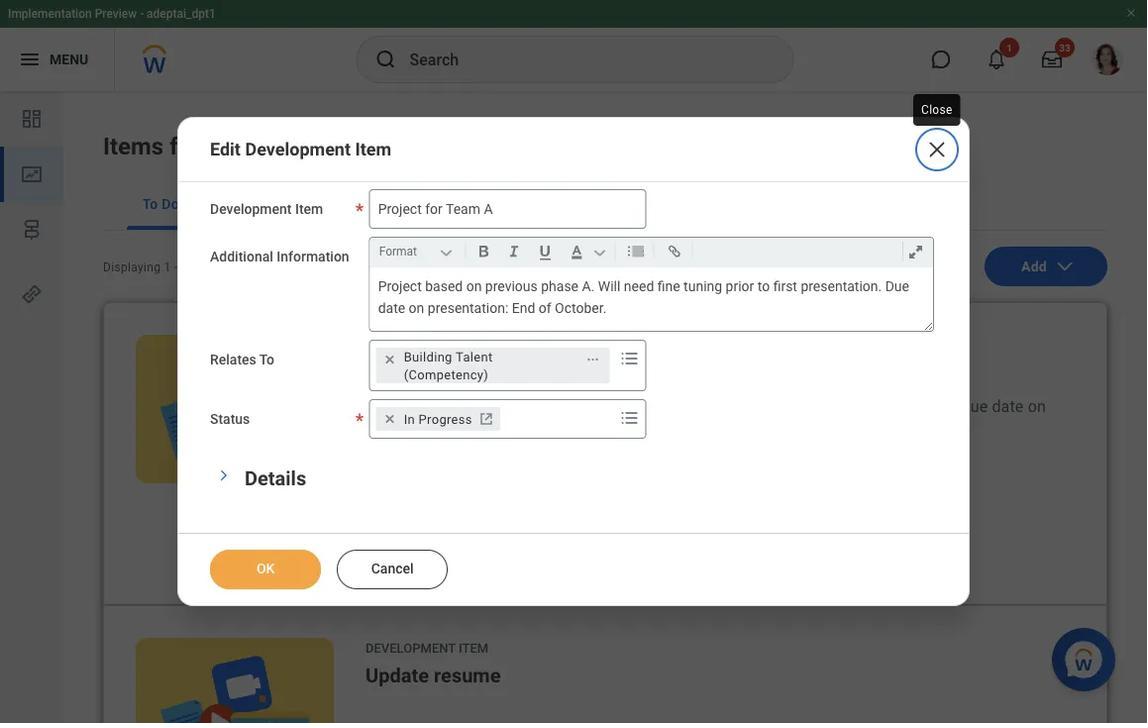 Task type: vqa. For each thing, say whether or not it's contained in the screenshot.
the bottommost presentation.
yes



Task type: locate. For each thing, give the bounding box(es) containing it.
a. inside additional information "text field"
[[582, 278, 595, 294]]

0 vertical spatial fine
[[658, 278, 680, 294]]

phase
[[541, 278, 579, 294], [556, 397, 600, 416]]

1 vertical spatial of
[[539, 300, 551, 316]]

item for development item
[[295, 201, 323, 217]]

previous
[[485, 278, 538, 294], [491, 397, 552, 416]]

completed
[[303, 196, 373, 212]]

1 vertical spatial project
[[366, 361, 429, 384]]

1 horizontal spatial will
[[623, 397, 649, 416]]

prompts image for relates to
[[618, 347, 642, 370]]

0 horizontal spatial -
[[140, 7, 144, 21]]

0 vertical spatial prompts image
[[618, 347, 642, 370]]

1 horizontal spatial to
[[259, 352, 274, 368]]

fine
[[658, 278, 680, 294], [692, 397, 719, 416]]

to inside button
[[143, 196, 158, 212]]

ext link image
[[476, 409, 496, 429]]

format
[[379, 245, 417, 259]]

0 horizontal spatial due
[[885, 278, 909, 294]]

1 horizontal spatial 3
[[206, 260, 213, 274]]

0 vertical spatial of
[[191, 260, 203, 274]]

ok button
[[210, 550, 321, 589]]

0 vertical spatial phase
[[541, 278, 579, 294]]

in
[[404, 412, 415, 426]]

manage development item
[[369, 544, 542, 561]]

relates
[[210, 352, 256, 368]]

of down underline image
[[539, 300, 551, 316]]

october. up related actions image
[[555, 300, 607, 316]]

chevron down image
[[217, 464, 231, 487]]

timeline milestone image
[[20, 218, 44, 242]]

to
[[143, 196, 158, 212], [259, 352, 274, 368]]

edit development item
[[210, 139, 391, 160]]

onboarding home image
[[20, 162, 44, 186]]

project down x small icon
[[366, 397, 417, 416]]

2 horizontal spatial of
[[539, 300, 551, 316]]

0 vertical spatial will
[[598, 278, 620, 294]]

items for your career development
[[103, 132, 479, 160]]

1 horizontal spatial date
[[992, 397, 1024, 416]]

0 vertical spatial project based on previous phase a. will need fine tuning prior to first presentation. due date on presentation: end of october.
[[378, 278, 913, 316]]

0 horizontal spatial a.
[[582, 278, 595, 294]]

tab list
[[103, 178, 1107, 231]]

0 vertical spatial based
[[425, 278, 463, 294]]

0 vertical spatial end
[[512, 300, 535, 316]]

1 vertical spatial phase
[[556, 397, 600, 416]]

1 horizontal spatial -
[[174, 260, 178, 274]]

implementation
[[8, 7, 92, 21]]

based down format popup button
[[425, 278, 463, 294]]

0 vertical spatial first
[[773, 278, 797, 294]]

list
[[0, 91, 63, 258]]

0 vertical spatial date
[[378, 300, 405, 316]]

item
[[355, 139, 391, 160], [295, 201, 323, 217], [459, 337, 489, 352], [513, 544, 542, 561], [459, 640, 489, 655]]

- right preview
[[140, 7, 144, 21]]

0 horizontal spatial 3
[[181, 260, 188, 274]]

development inside development item update resume
[[366, 640, 455, 655]]

manage
[[369, 544, 421, 561]]

to left do in the top of the page
[[143, 196, 158, 212]]

edit development item dialog
[[177, 117, 970, 606]]

1 vertical spatial for
[[434, 361, 460, 384]]

project inside the development item project for team a
[[366, 361, 429, 384]]

1 horizontal spatial end
[[512, 300, 535, 316]]

ok
[[256, 561, 275, 577]]

x small image
[[380, 350, 400, 369]]

1 vertical spatial prior
[[772, 397, 806, 416]]

0 horizontal spatial will
[[598, 278, 620, 294]]

1 horizontal spatial a.
[[604, 397, 618, 416]]

0 vertical spatial to
[[758, 278, 770, 294]]

1 horizontal spatial tuning
[[723, 397, 768, 416]]

fine inside additional information "text field"
[[658, 278, 680, 294]]

profile logan mcneil element
[[1080, 38, 1135, 81]]

1 horizontal spatial for
[[434, 361, 460, 384]]

underline image
[[532, 240, 559, 263]]

0 vertical spatial due
[[885, 278, 909, 294]]

3 left items
[[206, 260, 213, 274]]

2 prompts image from the top
[[618, 406, 642, 430]]

notifications large image
[[987, 50, 1006, 69]]

presentation.
[[801, 278, 882, 294], [861, 397, 956, 416]]

related actions image
[[586, 352, 600, 366]]

1 prompts image from the top
[[618, 347, 642, 370]]

0 horizontal spatial to
[[758, 278, 770, 294]]

project
[[378, 278, 422, 294], [366, 361, 429, 384], [366, 397, 417, 416]]

phase down underline image
[[541, 278, 579, 294]]

0 vertical spatial -
[[140, 7, 144, 21]]

date inside additional information "text field"
[[378, 300, 405, 316]]

dashboard image
[[20, 107, 44, 131]]

need
[[624, 278, 654, 294], [653, 397, 688, 416]]

pending button
[[199, 178, 283, 230]]

0 horizontal spatial tuning
[[684, 278, 722, 294]]

due
[[885, 278, 909, 294], [960, 397, 988, 416]]

project based on previous phase a. will need fine tuning prior to first presentation. due date on presentation: end of october. inside additional information "text field"
[[378, 278, 913, 316]]

preview
[[95, 7, 137, 21]]

development inside the development item project for team a
[[366, 337, 455, 352]]

in progress
[[404, 412, 472, 426]]

0 vertical spatial to
[[143, 196, 158, 212]]

1 vertical spatial previous
[[491, 397, 552, 416]]

previous inside additional information "text field"
[[485, 278, 538, 294]]

prior
[[726, 278, 754, 294], [772, 397, 806, 416]]

first
[[773, 278, 797, 294], [828, 397, 857, 416]]

development
[[338, 132, 479, 160], [245, 139, 351, 160], [210, 201, 292, 217], [366, 337, 455, 352], [425, 544, 510, 561], [366, 640, 455, 655]]

3 right 1
[[181, 260, 188, 274]]

0 horizontal spatial to
[[143, 196, 158, 212]]

0 vertical spatial tuning
[[684, 278, 722, 294]]

1 vertical spatial presentation:
[[366, 421, 460, 439]]

status
[[210, 411, 250, 427]]

end
[[512, 300, 535, 316], [464, 421, 491, 439]]

- inside banner
[[140, 7, 144, 21]]

based
[[425, 278, 463, 294], [421, 397, 464, 416]]

development up (competency)
[[366, 337, 455, 352]]

1 vertical spatial prompts image
[[618, 406, 642, 430]]

pending
[[215, 196, 267, 212]]

1 horizontal spatial prior
[[772, 397, 806, 416]]

presentation. inside additional information "text field"
[[801, 278, 882, 294]]

0 vertical spatial prior
[[726, 278, 754, 294]]

will inside additional information "text field"
[[598, 278, 620, 294]]

phase inside additional information "text field"
[[541, 278, 579, 294]]

development down search icon
[[338, 132, 479, 160]]

bulleted list image
[[623, 240, 649, 263]]

0 vertical spatial previous
[[485, 278, 538, 294]]

1 vertical spatial end
[[464, 421, 491, 439]]

link image
[[661, 240, 688, 263]]

update
[[366, 664, 429, 687]]

for inside the development item project for team a
[[434, 361, 460, 384]]

development up update
[[366, 640, 455, 655]]

to right relates
[[259, 352, 274, 368]]

building talent (competency), press delete to clear value. option
[[376, 348, 610, 383]]

october.
[[555, 300, 607, 316], [514, 421, 575, 439]]

building talent (competency)
[[404, 349, 493, 382]]

of right 1
[[191, 260, 203, 274]]

1 vertical spatial -
[[174, 260, 178, 274]]

tuning inside additional information "text field"
[[684, 278, 722, 294]]

1 vertical spatial to
[[810, 397, 824, 416]]

tuning
[[684, 278, 722, 294], [723, 397, 768, 416]]

previous down a
[[491, 397, 552, 416]]

close tooltip
[[909, 90, 965, 130]]

project up x small image
[[366, 361, 429, 384]]

item inside the development item project for team a
[[459, 337, 489, 352]]

of
[[191, 260, 203, 274], [539, 300, 551, 316], [495, 421, 510, 439]]

1 horizontal spatial to
[[810, 397, 824, 416]]

0 vertical spatial project
[[378, 278, 422, 294]]

development right manage
[[425, 544, 510, 561]]

2 vertical spatial of
[[495, 421, 510, 439]]

1 vertical spatial due
[[960, 397, 988, 416]]

0 horizontal spatial prior
[[726, 278, 754, 294]]

0 horizontal spatial fine
[[658, 278, 680, 294]]

will
[[598, 278, 620, 294], [623, 397, 649, 416]]

on
[[466, 278, 482, 294], [409, 300, 424, 316], [469, 397, 487, 416], [1028, 397, 1046, 416]]

0 horizontal spatial end
[[464, 421, 491, 439]]

need inside additional information "text field"
[[624, 278, 654, 294]]

bold image
[[470, 240, 497, 263]]

date
[[378, 300, 405, 316], [992, 397, 1024, 416]]

0 vertical spatial for
[[170, 132, 200, 160]]

to do
[[143, 196, 179, 212]]

development inside button
[[425, 544, 510, 561]]

x image
[[925, 138, 949, 161]]

project down the format
[[378, 278, 422, 294]]

october. right ext link icon
[[514, 421, 575, 439]]

a.
[[582, 278, 595, 294], [604, 397, 618, 416]]

0 horizontal spatial first
[[773, 278, 797, 294]]

1 horizontal spatial fine
[[692, 397, 719, 416]]

prior inside additional information "text field"
[[726, 278, 754, 294]]

0 horizontal spatial for
[[170, 132, 200, 160]]

phase down related actions image
[[556, 397, 600, 416]]

manage development item button
[[358, 533, 578, 573]]

0 horizontal spatial date
[[378, 300, 405, 316]]

cancel
[[371, 561, 414, 577]]

- right 1
[[174, 260, 178, 274]]

project based on previous phase a. will need fine tuning prior to first presentation. due date on presentation: end of october.
[[378, 278, 913, 316], [366, 397, 1046, 439]]

1 vertical spatial to
[[259, 352, 274, 368]]

project inside additional information "text field"
[[378, 278, 422, 294]]

0 vertical spatial a.
[[582, 278, 595, 294]]

completed button
[[287, 178, 389, 230]]

1 vertical spatial first
[[828, 397, 857, 416]]

0 vertical spatial presentation.
[[801, 278, 882, 294]]

presentation:
[[428, 300, 508, 316], [366, 421, 460, 439]]

prompts image
[[618, 347, 642, 370], [618, 406, 642, 430]]

october. inside additional information "text field"
[[555, 300, 607, 316]]

to
[[758, 278, 770, 294], [810, 397, 824, 416]]

3
[[181, 260, 188, 274], [206, 260, 213, 274]]

-
[[140, 7, 144, 21], [174, 260, 178, 274]]

0 vertical spatial presentation:
[[428, 300, 508, 316]]

1 horizontal spatial first
[[828, 397, 857, 416]]

previous down italic image in the left of the page
[[485, 278, 538, 294]]

(competency)
[[404, 367, 489, 382]]

0 vertical spatial need
[[624, 278, 654, 294]]

item inside development item update resume
[[459, 640, 489, 655]]

adeptai_dpt1
[[147, 7, 216, 21]]

of right progress
[[495, 421, 510, 439]]

for
[[170, 132, 200, 160], [434, 361, 460, 384]]

based down (competency)
[[421, 397, 464, 416]]

0 vertical spatial october.
[[555, 300, 607, 316]]



Task type: describe. For each thing, give the bounding box(es) containing it.
1 vertical spatial fine
[[692, 397, 719, 416]]

implementation preview -   adeptai_dpt1
[[8, 7, 216, 21]]

2 3 from the left
[[206, 260, 213, 274]]

displaying 1 - 3 of 3 items
[[103, 260, 248, 274]]

to inside additional information "text field"
[[758, 278, 770, 294]]

relates to
[[210, 352, 274, 368]]

items
[[103, 132, 164, 160]]

format button
[[375, 241, 461, 263]]

development item
[[210, 201, 323, 217]]

details
[[245, 467, 306, 490]]

a
[[519, 361, 532, 384]]

building talent (competency) element
[[404, 348, 575, 383]]

1 vertical spatial need
[[653, 397, 688, 416]]

items
[[216, 260, 248, 274]]

in progress element
[[404, 410, 472, 428]]

progress
[[419, 412, 472, 426]]

italic image
[[501, 240, 528, 263]]

1 vertical spatial tuning
[[723, 397, 768, 416]]

item for development item project for team a
[[459, 337, 489, 352]]

building
[[404, 349, 452, 364]]

to do button
[[127, 178, 195, 230]]

first inside additional information "text field"
[[773, 278, 797, 294]]

development up additional
[[210, 201, 292, 217]]

- for preview
[[140, 7, 144, 21]]

1 vertical spatial october.
[[514, 421, 575, 439]]

x small image
[[380, 409, 400, 429]]

close
[[921, 103, 953, 117]]

format group
[[375, 238, 937, 267]]

edit
[[210, 139, 241, 160]]

team
[[464, 361, 514, 384]]

- for 1
[[174, 260, 178, 274]]

additional information
[[210, 249, 349, 265]]

maximize image
[[902, 240, 929, 263]]

Additional Information text field
[[370, 267, 933, 331]]

1 horizontal spatial due
[[960, 397, 988, 416]]

2 vertical spatial project
[[366, 397, 417, 416]]

1 vertical spatial date
[[992, 397, 1024, 416]]

do
[[162, 196, 179, 212]]

based inside additional information "text field"
[[425, 278, 463, 294]]

implementation preview -   adeptai_dpt1 banner
[[0, 0, 1147, 91]]

due inside additional information "text field"
[[885, 278, 909, 294]]

your
[[206, 132, 255, 160]]

1
[[164, 260, 171, 274]]

1 vertical spatial a.
[[604, 397, 618, 416]]

of inside additional information "text field"
[[539, 300, 551, 316]]

item inside button
[[513, 544, 542, 561]]

tab list containing to do
[[103, 178, 1107, 231]]

item for development item update resume
[[459, 640, 489, 655]]

1 3 from the left
[[181, 260, 188, 274]]

cancel button
[[337, 550, 448, 589]]

1 horizontal spatial of
[[495, 421, 510, 439]]

career
[[261, 132, 333, 160]]

additional
[[210, 249, 273, 265]]

search image
[[374, 48, 398, 71]]

1 vertical spatial presentation.
[[861, 397, 956, 416]]

to inside edit development item dialog
[[259, 352, 274, 368]]

end inside additional information "text field"
[[512, 300, 535, 316]]

details button
[[245, 467, 306, 490]]

presentation: inside additional information "text field"
[[428, 300, 508, 316]]

1 vertical spatial based
[[421, 397, 464, 416]]

close environment banner image
[[1125, 7, 1137, 19]]

talent
[[456, 349, 493, 364]]

development item update resume
[[366, 640, 501, 687]]

1 vertical spatial will
[[623, 397, 649, 416]]

information
[[277, 249, 349, 265]]

resume
[[434, 664, 501, 687]]

prompts image for status
[[618, 406, 642, 430]]

development up development item
[[245, 139, 351, 160]]

Development Item text field
[[369, 189, 647, 229]]

1 vertical spatial project based on previous phase a. will need fine tuning prior to first presentation. due date on presentation: end of october.
[[366, 397, 1046, 439]]

displaying
[[103, 260, 161, 274]]

development item project for team a
[[366, 337, 532, 384]]

inbox large image
[[1042, 50, 1062, 69]]

0 horizontal spatial of
[[191, 260, 203, 274]]

in progress, press delete to clear value, ctrl + enter opens in new window. option
[[376, 407, 500, 431]]



